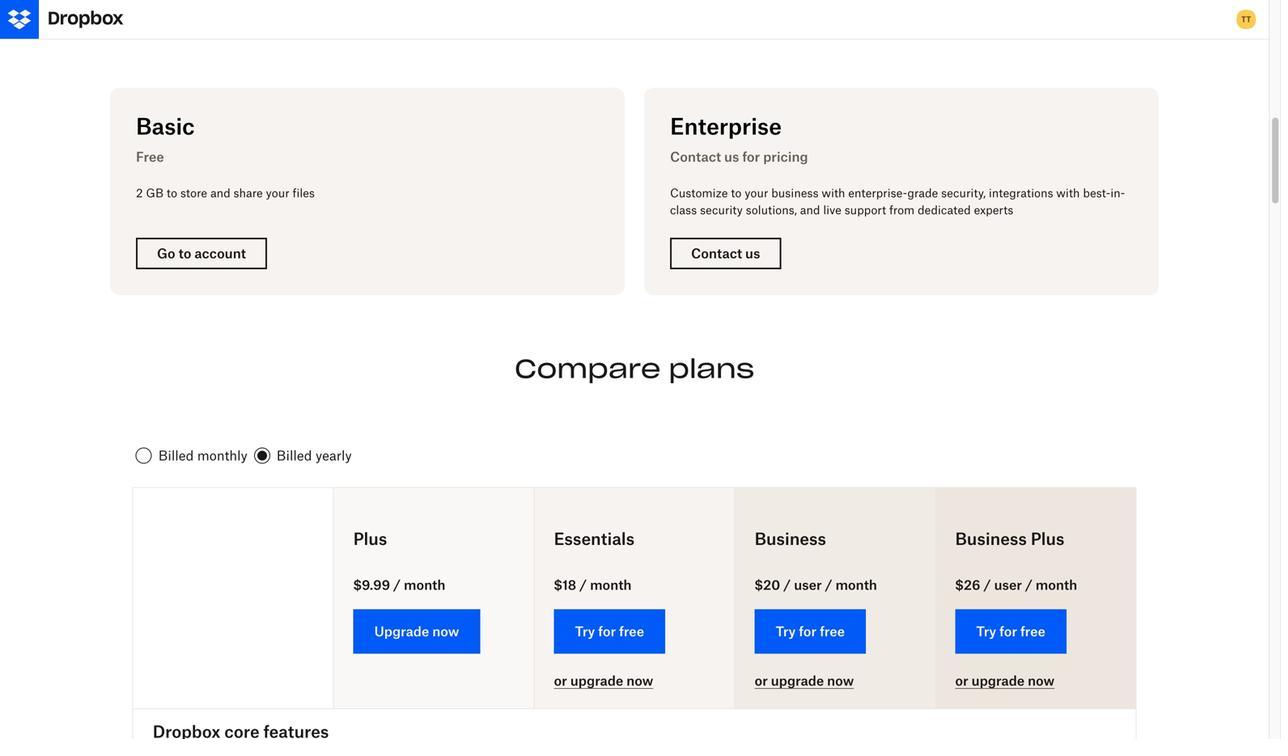 Task type: locate. For each thing, give the bounding box(es) containing it.
user right $20 on the bottom right of page
[[794, 578, 822, 593]]

2 horizontal spatial try
[[977, 624, 997, 640]]

0 horizontal spatial plus
[[353, 529, 387, 549]]

us for contact us for pricing
[[725, 149, 739, 165]]

or
[[554, 674, 567, 689], [755, 674, 768, 689], [956, 674, 969, 689]]

now for 2nd or upgrade now link
[[827, 674, 854, 689]]

plus
[[353, 529, 387, 549], [1031, 529, 1065, 549]]

your up solutions, at the right
[[745, 186, 769, 200]]

2 horizontal spatial or upgrade now
[[956, 674, 1055, 689]]

business up $26 at the right bottom
[[956, 529, 1027, 549]]

0 vertical spatial us
[[725, 149, 739, 165]]

1 horizontal spatial your
[[745, 186, 769, 200]]

plus up $26 / user / month
[[1031, 529, 1065, 549]]

3 upgrade from the left
[[972, 674, 1025, 689]]

2 upgrade from the left
[[771, 674, 824, 689]]

plus up "$9.99"
[[353, 529, 387, 549]]

1 business from the left
[[755, 529, 827, 549]]

0 horizontal spatial user
[[794, 578, 822, 593]]

$18
[[554, 578, 577, 593]]

for down $20 / user / month
[[799, 624, 817, 640]]

2 user from the left
[[995, 578, 1022, 593]]

free down $18 / month
[[619, 624, 644, 640]]

3 try for free link from the left
[[956, 610, 1067, 655]]

1 horizontal spatial with
[[1057, 186, 1080, 200]]

$20
[[755, 578, 781, 593]]

contact inside contact us link
[[691, 246, 742, 261]]

or for 2nd or upgrade now link
[[755, 674, 768, 689]]

for down $26 / user / month
[[1000, 624, 1018, 640]]

2 month from the left
[[590, 578, 632, 593]]

business
[[772, 186, 819, 200]]

$26 / user / month
[[956, 578, 1078, 593]]

1 horizontal spatial try for free link
[[755, 610, 866, 655]]

contact up customize
[[670, 149, 721, 165]]

try for free down $18 / month
[[575, 624, 644, 640]]

0 horizontal spatial try
[[575, 624, 595, 640]]

contact for contact us
[[691, 246, 742, 261]]

3 month from the left
[[836, 578, 877, 593]]

contact
[[670, 149, 721, 165], [691, 246, 742, 261]]

upgrade for 2nd or upgrade now link
[[771, 674, 824, 689]]

class
[[670, 203, 697, 217]]

3 or from the left
[[956, 674, 969, 689]]

1 horizontal spatial or upgrade now
[[755, 674, 854, 689]]

5 / from the left
[[984, 578, 991, 593]]

2 horizontal spatial or
[[956, 674, 969, 689]]

us down enterprise at right top
[[725, 149, 739, 165]]

billed monthly
[[158, 448, 248, 464]]

with
[[822, 186, 846, 200], [1057, 186, 1080, 200]]

free
[[619, 624, 644, 640], [820, 624, 845, 640], [1021, 624, 1046, 640]]

or upgrade now for 1st or upgrade now link from right
[[956, 674, 1055, 689]]

user
[[794, 578, 822, 593], [995, 578, 1022, 593]]

2 try from the left
[[776, 624, 796, 640]]

try for free link down $20 / user / month
[[755, 610, 866, 655]]

billed for billed yearly
[[277, 448, 312, 464]]

contact us for pricing
[[670, 149, 808, 165]]

for down $18 / month
[[598, 624, 616, 640]]

try down $26 at the right bottom
[[977, 624, 997, 640]]

to for go to account
[[179, 246, 191, 261]]

4 / from the left
[[825, 578, 833, 593]]

with up live
[[822, 186, 846, 200]]

2 plus from the left
[[1031, 529, 1065, 549]]

us down solutions, at the right
[[746, 246, 760, 261]]

$9.99 / month
[[353, 578, 446, 593]]

or for first or upgrade now link
[[554, 674, 567, 689]]

billed for billed monthly
[[158, 448, 194, 464]]

2 / from the left
[[580, 578, 587, 593]]

to
[[167, 186, 177, 200], [731, 186, 742, 200], [179, 246, 191, 261]]

0 horizontal spatial or upgrade now link
[[554, 674, 654, 690]]

and right store
[[210, 186, 231, 200]]

1 vertical spatial and
[[800, 203, 821, 217]]

try for free link
[[554, 610, 666, 655], [755, 610, 866, 655], [956, 610, 1067, 655]]

your
[[266, 186, 290, 200], [745, 186, 769, 200]]

yearly
[[316, 448, 352, 464]]

2 your from the left
[[745, 186, 769, 200]]

0 horizontal spatial free
[[619, 624, 644, 640]]

business for business
[[755, 529, 827, 549]]

1 or upgrade now from the left
[[554, 674, 654, 689]]

3 or upgrade now from the left
[[956, 674, 1055, 689]]

0 horizontal spatial upgrade
[[571, 674, 624, 689]]

try
[[575, 624, 595, 640], [776, 624, 796, 640], [977, 624, 997, 640]]

plans
[[669, 353, 755, 386]]

1 horizontal spatial and
[[800, 203, 821, 217]]

2 with from the left
[[1057, 186, 1080, 200]]

1 your from the left
[[266, 186, 290, 200]]

business plus
[[956, 529, 1065, 549]]

0 horizontal spatial billed
[[158, 448, 194, 464]]

to up security
[[731, 186, 742, 200]]

free for try for free link corresponding to 2nd or upgrade now link
[[820, 624, 845, 640]]

support
[[845, 203, 887, 217]]

1 upgrade from the left
[[571, 674, 624, 689]]

1 horizontal spatial free
[[820, 624, 845, 640]]

2 or upgrade now link from the left
[[755, 674, 854, 690]]

0 vertical spatial contact
[[670, 149, 721, 165]]

2 gb to store and share your files
[[136, 186, 315, 200]]

2 try for free link from the left
[[755, 610, 866, 655]]

2 business from the left
[[956, 529, 1027, 549]]

or upgrade now link
[[554, 674, 654, 690], [755, 674, 854, 690], [956, 674, 1055, 690]]

to inside customize to your business with enterprise-grade security, integrations with best-in- class security solutions, and live support from dedicated experts
[[731, 186, 742, 200]]

1 horizontal spatial to
[[179, 246, 191, 261]]

for
[[743, 149, 760, 165], [598, 624, 616, 640], [799, 624, 817, 640], [1000, 624, 1018, 640]]

and left live
[[800, 203, 821, 217]]

free down $26 / user / month
[[1021, 624, 1046, 640]]

2 try for free from the left
[[776, 624, 845, 640]]

2 horizontal spatial upgrade
[[972, 674, 1025, 689]]

2 horizontal spatial free
[[1021, 624, 1046, 640]]

0 horizontal spatial or
[[554, 674, 567, 689]]

0 horizontal spatial your
[[266, 186, 290, 200]]

upgrade now link
[[353, 610, 480, 655]]

1 billed from the left
[[158, 448, 194, 464]]

month
[[404, 578, 446, 593], [590, 578, 632, 593], [836, 578, 877, 593], [1036, 578, 1078, 593]]

2 free from the left
[[820, 624, 845, 640]]

1 horizontal spatial or upgrade now link
[[755, 674, 854, 690]]

3 free from the left
[[1021, 624, 1046, 640]]

1 or from the left
[[554, 674, 567, 689]]

0 horizontal spatial try for free
[[575, 624, 644, 640]]

2 or upgrade now from the left
[[755, 674, 854, 689]]

with left best-
[[1057, 186, 1080, 200]]

essentials
[[554, 529, 635, 549]]

now
[[432, 624, 459, 640], [627, 674, 654, 689], [827, 674, 854, 689], [1028, 674, 1055, 689]]

1 with from the left
[[822, 186, 846, 200]]

try down $20 on the bottom right of page
[[776, 624, 796, 640]]

for left pricing
[[743, 149, 760, 165]]

try for free
[[575, 624, 644, 640], [776, 624, 845, 640], [977, 624, 1046, 640]]

2 billed from the left
[[277, 448, 312, 464]]

try for free link down $18 / month
[[554, 610, 666, 655]]

try for free link down $26 / user / month
[[956, 610, 1067, 655]]

tt button
[[1234, 6, 1260, 32]]

2 horizontal spatial try for free
[[977, 624, 1046, 640]]

or upgrade now
[[554, 674, 654, 689], [755, 674, 854, 689], [956, 674, 1055, 689]]

1 user from the left
[[794, 578, 822, 593]]

files
[[293, 186, 315, 200]]

your left files at the left top of the page
[[266, 186, 290, 200]]

0 horizontal spatial business
[[755, 529, 827, 549]]

2 horizontal spatial or upgrade now link
[[956, 674, 1055, 690]]

billed left monthly on the bottom left
[[158, 448, 194, 464]]

business
[[755, 529, 827, 549], [956, 529, 1027, 549]]

contact down security
[[691, 246, 742, 261]]

try for free down $26 / user / month
[[977, 624, 1046, 640]]

try for try for free link related to first or upgrade now link
[[575, 624, 595, 640]]

1 or upgrade now link from the left
[[554, 674, 654, 690]]

/
[[393, 578, 401, 593], [580, 578, 587, 593], [784, 578, 791, 593], [825, 578, 833, 593], [984, 578, 991, 593], [1026, 578, 1033, 593]]

from
[[890, 203, 915, 217]]

0 horizontal spatial us
[[725, 149, 739, 165]]

upgrade now
[[375, 624, 459, 640]]

0 horizontal spatial or upgrade now
[[554, 674, 654, 689]]

2 or from the left
[[755, 674, 768, 689]]

try down $18 / month
[[575, 624, 595, 640]]

monthly
[[197, 448, 248, 464]]

user for $26
[[995, 578, 1022, 593]]

billed left yearly
[[277, 448, 312, 464]]

2 horizontal spatial try for free link
[[956, 610, 1067, 655]]

$26
[[956, 578, 981, 593]]

1 horizontal spatial try for free
[[776, 624, 845, 640]]

1 try for free from the left
[[575, 624, 644, 640]]

1 horizontal spatial billed
[[277, 448, 312, 464]]

in-
[[1111, 186, 1125, 200]]

3 or upgrade now link from the left
[[956, 674, 1055, 690]]

upgrade
[[571, 674, 624, 689], [771, 674, 824, 689], [972, 674, 1025, 689]]

1 horizontal spatial user
[[995, 578, 1022, 593]]

try for free down $20 / user / month
[[776, 624, 845, 640]]

3 try for free from the left
[[977, 624, 1046, 640]]

us for contact us
[[746, 246, 760, 261]]

upgrade
[[375, 624, 429, 640]]

1 horizontal spatial us
[[746, 246, 760, 261]]

1 horizontal spatial try
[[776, 624, 796, 640]]

1 vertical spatial us
[[746, 246, 760, 261]]

1 try for free link from the left
[[554, 610, 666, 655]]

billed
[[158, 448, 194, 464], [277, 448, 312, 464]]

to right gb
[[167, 186, 177, 200]]

1 horizontal spatial plus
[[1031, 529, 1065, 549]]

or upgrade now for first or upgrade now link
[[554, 674, 654, 689]]

free down $20 / user / month
[[820, 624, 845, 640]]

contact for contact us for pricing
[[670, 149, 721, 165]]

user for $20
[[794, 578, 822, 593]]

None radio
[[133, 443, 251, 469], [251, 443, 355, 469], [133, 443, 251, 469], [251, 443, 355, 469]]

free
[[136, 149, 164, 165]]

1 horizontal spatial business
[[956, 529, 1027, 549]]

for for first or upgrade now link
[[598, 624, 616, 640]]

free for try for free link associated with 1st or upgrade now link from right
[[1021, 624, 1046, 640]]

enterprise-
[[849, 186, 908, 200]]

1 vertical spatial contact
[[691, 246, 742, 261]]

and
[[210, 186, 231, 200], [800, 203, 821, 217]]

0 horizontal spatial try for free link
[[554, 610, 666, 655]]

0 horizontal spatial and
[[210, 186, 231, 200]]

0 horizontal spatial with
[[822, 186, 846, 200]]

integrations
[[989, 186, 1054, 200]]

user right $26 at the right bottom
[[995, 578, 1022, 593]]

3 try from the left
[[977, 624, 997, 640]]

1 / from the left
[[393, 578, 401, 593]]

1 free from the left
[[619, 624, 644, 640]]

3 / from the left
[[784, 578, 791, 593]]

1 horizontal spatial upgrade
[[771, 674, 824, 689]]

1 horizontal spatial or
[[755, 674, 768, 689]]

2 horizontal spatial to
[[731, 186, 742, 200]]

us
[[725, 149, 739, 165], [746, 246, 760, 261]]

to right go
[[179, 246, 191, 261]]

business up $20 on the bottom right of page
[[755, 529, 827, 549]]

dedicated
[[918, 203, 971, 217]]

1 try from the left
[[575, 624, 595, 640]]



Task type: describe. For each thing, give the bounding box(es) containing it.
try for free for try for free link related to first or upgrade now link
[[575, 624, 644, 640]]

account
[[195, 246, 246, 261]]

try for free link for 1st or upgrade now link from right
[[956, 610, 1067, 655]]

pricing
[[764, 149, 808, 165]]

security
[[700, 203, 743, 217]]

gb
[[146, 186, 164, 200]]

try for free link for 2nd or upgrade now link
[[755, 610, 866, 655]]

enterprise
[[670, 113, 782, 140]]

1 month from the left
[[404, 578, 446, 593]]

and inside customize to your business with enterprise-grade security, integrations with best-in- class security solutions, and live support from dedicated experts
[[800, 203, 821, 217]]

experts
[[974, 203, 1014, 217]]

grade
[[908, 186, 939, 200]]

0 horizontal spatial to
[[167, 186, 177, 200]]

contact us
[[691, 246, 760, 261]]

try for free for try for free link corresponding to 2nd or upgrade now link
[[776, 624, 845, 640]]

$18 / month
[[554, 578, 632, 593]]

store
[[180, 186, 207, 200]]

business for business plus
[[956, 529, 1027, 549]]

go to account
[[157, 246, 246, 261]]

billed yearly
[[277, 448, 352, 464]]

4 month from the left
[[1036, 578, 1078, 593]]

basic
[[136, 113, 195, 140]]

solutions,
[[746, 203, 797, 217]]

to for customize to your business with enterprise-grade security, integrations with best-in- class security solutions, and live support from dedicated experts
[[731, 186, 742, 200]]

try for free link for first or upgrade now link
[[554, 610, 666, 655]]

try for try for free link corresponding to 2nd or upgrade now link
[[776, 624, 796, 640]]

$9.99
[[353, 578, 390, 593]]

/ for $18
[[580, 578, 587, 593]]

now for first or upgrade now link
[[627, 674, 654, 689]]

free for try for free link related to first or upgrade now link
[[619, 624, 644, 640]]

6 / from the left
[[1026, 578, 1033, 593]]

go to account link
[[136, 238, 267, 270]]

compare
[[515, 353, 661, 386]]

for for 1st or upgrade now link from right
[[1000, 624, 1018, 640]]

/ for $26
[[984, 578, 991, 593]]

best-
[[1083, 186, 1111, 200]]

contact us link
[[670, 238, 782, 270]]

2
[[136, 186, 143, 200]]

customize to your business with enterprise-grade security, integrations with best-in- class security solutions, and live support from dedicated experts
[[670, 186, 1125, 217]]

for for 2nd or upgrade now link
[[799, 624, 817, 640]]

or for 1st or upgrade now link from right
[[956, 674, 969, 689]]

0 vertical spatial and
[[210, 186, 231, 200]]

security,
[[942, 186, 986, 200]]

go
[[157, 246, 175, 261]]

share
[[234, 186, 263, 200]]

$20 / user / month
[[755, 578, 877, 593]]

customize
[[670, 186, 728, 200]]

live
[[824, 203, 842, 217]]

1 plus from the left
[[353, 529, 387, 549]]

upgrade for first or upgrade now link
[[571, 674, 624, 689]]

or upgrade now for 2nd or upgrade now link
[[755, 674, 854, 689]]

now for 1st or upgrade now link from right
[[1028, 674, 1055, 689]]

try for free for try for free link associated with 1st or upgrade now link from right
[[977, 624, 1046, 640]]

/ for $20
[[784, 578, 791, 593]]

try for try for free link associated with 1st or upgrade now link from right
[[977, 624, 997, 640]]

compare plans
[[515, 353, 755, 386]]

/ for $9.99
[[393, 578, 401, 593]]

tt
[[1242, 14, 1252, 24]]

upgrade for 1st or upgrade now link from right
[[972, 674, 1025, 689]]

your inside customize to your business with enterprise-grade security, integrations with best-in- class security solutions, and live support from dedicated experts
[[745, 186, 769, 200]]



Task type: vqa. For each thing, say whether or not it's contained in the screenshot.
the middle or upgrade now
yes



